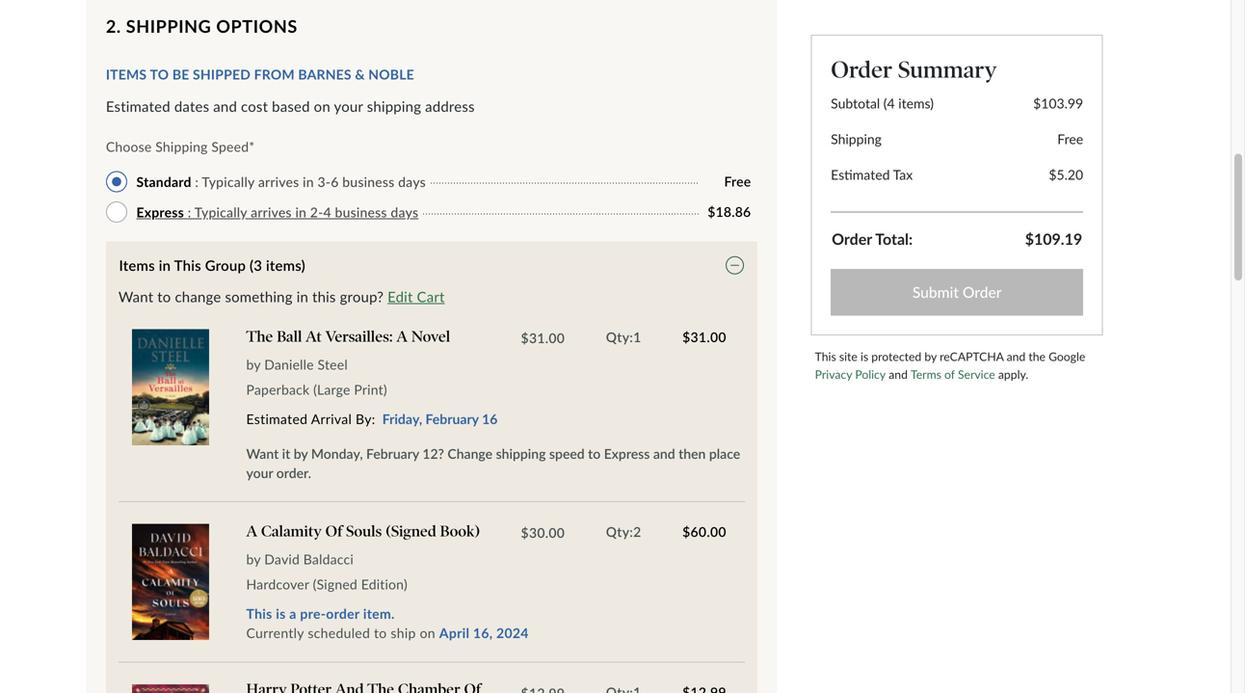 Task type: vqa. For each thing, say whether or not it's contained in the screenshot.
B&N related to with
no



Task type: locate. For each thing, give the bounding box(es) containing it.
1 vertical spatial arrives
[[251, 204, 292, 220]]

by david baldacci hardcover (signed edition)
[[246, 551, 408, 592]]

1 vertical spatial :
[[188, 204, 191, 220]]

title: the ball at versailles: a novel, author: danielle steel image
[[129, 326, 212, 448]]

privacy policy link
[[815, 367, 886, 381]]

arrives
[[258, 173, 299, 190], [251, 204, 292, 220]]

protected
[[872, 349, 922, 363]]

0 vertical spatial shipping
[[367, 97, 421, 115]]

of
[[945, 367, 955, 381], [325, 522, 342, 540]]

order left total
[[832, 229, 872, 248]]

section
[[106, 171, 758, 202], [106, 202, 758, 223]]

section containing free
[[106, 171, 758, 202]]

1 vertical spatial your
[[246, 465, 273, 481]]

and left then
[[653, 445, 675, 462]]

1 horizontal spatial of
[[945, 367, 955, 381]]

want left change
[[118, 288, 154, 305]]

february inside want it by monday, february 12? change shipping speed to express and then place your order.
[[366, 445, 419, 462]]

items down the standard
[[119, 257, 155, 274]]

february left 16 at the bottom of the page
[[426, 411, 479, 427]]

on
[[314, 97, 331, 115], [420, 625, 436, 641]]

shipping
[[367, 97, 421, 115], [496, 445, 546, 462]]

1 vertical spatial is
[[276, 605, 286, 622]]

shipping left speed
[[496, 445, 546, 462]]

days right 6
[[398, 173, 426, 190]]

0 horizontal spatial estimated
[[106, 97, 170, 115]]

speed
[[549, 445, 585, 462]]

express
[[136, 204, 184, 220], [604, 445, 650, 462]]

$31.00
[[683, 329, 727, 345], [521, 330, 565, 346]]

None submit
[[831, 269, 1084, 316]]

to down 'item.' on the bottom
[[374, 625, 387, 641]]

is left a
[[276, 605, 286, 622]]

arrives for 3-
[[258, 173, 299, 190]]

arrives up express : typically arrives in 2-4 business days
[[258, 173, 299, 190]]

$31.00 down remove icon
[[683, 329, 727, 345]]

in
[[303, 173, 314, 190], [295, 204, 307, 220], [159, 257, 171, 274], [297, 288, 308, 305]]

this site is protected by recaptcha and the google privacy policy and terms of service apply.
[[815, 349, 1086, 381]]

estimated for estimated tax
[[831, 166, 890, 183]]

item.
[[363, 605, 395, 622]]

items left be
[[106, 66, 147, 82]]

0 vertical spatial your
[[334, 97, 363, 115]]

items for items in this group (3 items)
[[119, 257, 155, 274]]

1 vertical spatial estimated
[[831, 166, 890, 183]]

2 vertical spatial this
[[246, 605, 272, 622]]

1 horizontal spatial (signed
[[386, 522, 436, 540]]

arrives for 2-
[[251, 204, 292, 220]]

2 horizontal spatial this
[[815, 349, 836, 363]]

a calamity of souls (signed book) link
[[246, 522, 484, 540]]

shipping inside want it by monday, february 12? change shipping speed to express and then place your order.
[[496, 445, 546, 462]]

in left 2-
[[295, 204, 307, 220]]

typically up items in this group (3 items)
[[194, 204, 247, 220]]

2. shipping options
[[106, 15, 298, 37]]

0 vertical spatial business
[[342, 173, 395, 190]]

business for 4
[[335, 204, 387, 220]]

this is a pre-order item. currently scheduled to ship on april 16, 2024
[[246, 605, 529, 641]]

is inside this site is protected by recaptcha and the google privacy policy and terms of service apply.
[[861, 349, 869, 363]]

days
[[398, 173, 426, 190], [391, 204, 419, 220]]

versailles:
[[325, 327, 393, 346]]

days right 4
[[391, 204, 419, 220]]

book)
[[440, 522, 480, 540]]

0 horizontal spatial this
[[174, 257, 201, 274]]

0 horizontal spatial of
[[325, 522, 342, 540]]

1 horizontal spatial february
[[426, 411, 479, 427]]

february down friday,
[[366, 445, 419, 462]]

a left novel
[[396, 327, 408, 346]]

1 horizontal spatial free
[[1058, 131, 1084, 147]]

a
[[396, 327, 408, 346], [246, 522, 257, 540]]

0 vertical spatial items
[[106, 66, 147, 82]]

0 vertical spatial free
[[1058, 131, 1084, 147]]

of up baldacci
[[325, 522, 342, 540]]

$30.00
[[521, 524, 565, 541]]

: down tax
[[909, 229, 913, 248]]

0 horizontal spatial february
[[366, 445, 419, 462]]

this up the privacy
[[815, 349, 836, 363]]

1 vertical spatial february
[[366, 445, 419, 462]]

free up '$18.86' at the right
[[724, 173, 751, 189]]

your down &
[[334, 97, 363, 115]]

(signed for book)
[[386, 522, 436, 540]]

1 vertical spatial typically
[[194, 204, 247, 220]]

title: a calamity of souls (signed book), author: david baldacci image
[[129, 521, 212, 643]]

1 vertical spatial want
[[246, 445, 279, 462]]

1 horizontal spatial $31.00
[[683, 329, 727, 345]]

1 horizontal spatial want
[[246, 445, 279, 462]]

0 vertical spatial on
[[314, 97, 331, 115]]

by down "the"
[[246, 356, 261, 372]]

1 horizontal spatial a
[[396, 327, 408, 346]]

is inside 'this is a pre-order item. currently scheduled to ship on april 16, 2024'
[[276, 605, 286, 622]]

by inside this site is protected by recaptcha and the google privacy policy and terms of service apply.
[[925, 349, 937, 363]]

1 horizontal spatial :
[[195, 173, 199, 190]]

of inside this site is protected by recaptcha and the google privacy policy and terms of service apply.
[[945, 367, 955, 381]]

want inside want it by monday, february 12? change shipping speed to express and then place your order.
[[246, 445, 279, 462]]

and inside want it by monday, february 12? change shipping speed to express and then place your order.
[[653, 445, 675, 462]]

apply.
[[998, 367, 1029, 381]]

shipping down noble
[[367, 97, 421, 115]]

section down address
[[106, 171, 758, 202]]

1 vertical spatial days
[[391, 204, 419, 220]]

in left 3-
[[303, 173, 314, 190]]

2 section from the top
[[106, 202, 758, 223]]

0 vertical spatial typically
[[202, 173, 255, 190]]

(signed down baldacci
[[313, 576, 358, 592]]

0 vertical spatial days
[[398, 173, 426, 190]]

is right site
[[861, 349, 869, 363]]

change
[[175, 288, 221, 305]]

0 horizontal spatial want
[[118, 288, 154, 305]]

total
[[876, 229, 909, 248]]

free up $5.20 at the top of the page
[[1058, 131, 1084, 147]]

and left cost
[[213, 97, 237, 115]]

(large
[[313, 381, 351, 397]]

: down the standard
[[188, 204, 191, 220]]

this inside 'this is a pre-order item. currently scheduled to ship on april 16, 2024'
[[246, 605, 272, 622]]

this for this site is protected by recaptcha and the google privacy policy and terms of service apply.
[[815, 349, 836, 363]]

option group
[[106, 171, 758, 223]]

order total :
[[832, 229, 913, 248]]

want for want to change something in this group? edit cart
[[118, 288, 154, 305]]

0 vertical spatial february
[[426, 411, 479, 427]]

express : typically arrives in 2-4 business days
[[136, 204, 419, 220]]

0 vertical spatial (signed
[[386, 522, 436, 540]]

:
[[195, 173, 199, 190], [188, 204, 191, 220], [909, 229, 913, 248]]

april
[[439, 625, 470, 641]]

and up apply.
[[1007, 349, 1026, 363]]

by
[[925, 349, 937, 363], [246, 356, 261, 372], [294, 445, 308, 462], [246, 551, 261, 567]]

(signed inside by david baldacci hardcover (signed edition)
[[313, 576, 358, 592]]

group (3 items)
[[205, 257, 305, 274]]

order for order total :
[[832, 229, 872, 248]]

on right based
[[314, 97, 331, 115]]

0 vertical spatial this
[[174, 257, 201, 274]]

this up currently
[[246, 605, 272, 622]]

1 vertical spatial express
[[604, 445, 650, 462]]

be
[[172, 66, 189, 82]]

1 vertical spatial business
[[335, 204, 387, 220]]

summary
[[898, 55, 997, 84]]

order.
[[276, 465, 311, 481]]

0 horizontal spatial a
[[246, 522, 257, 540]]

baldacci
[[303, 551, 354, 567]]

this
[[174, 257, 201, 274], [815, 349, 836, 363], [246, 605, 272, 622]]

express right speed
[[604, 445, 650, 462]]

0 horizontal spatial (signed
[[313, 576, 358, 592]]

of right terms
[[945, 367, 955, 381]]

items
[[106, 66, 147, 82], [119, 257, 155, 274]]

(signed right souls
[[386, 522, 436, 540]]

to inside want it by monday, february 12? change shipping speed to express and then place your order.
[[588, 445, 601, 462]]

2 vertical spatial estimated
[[246, 411, 308, 427]]

choose
[[106, 138, 152, 155]]

by left david at the bottom left of the page
[[246, 551, 261, 567]]

site
[[839, 349, 858, 363]]

in left this
[[297, 288, 308, 305]]

1 horizontal spatial your
[[334, 97, 363, 115]]

(signed
[[386, 522, 436, 540], [313, 576, 358, 592]]

1 section from the top
[[106, 171, 758, 202]]

0 vertical spatial is
[[861, 349, 869, 363]]

0 horizontal spatial your
[[246, 465, 273, 481]]

2024
[[496, 625, 529, 641]]

estimated down paperback
[[246, 411, 308, 427]]

0 vertical spatial arrives
[[258, 173, 299, 190]]

2 horizontal spatial estimated
[[831, 166, 890, 183]]

express down the standard
[[136, 204, 184, 220]]

ball
[[277, 327, 302, 346]]

david
[[264, 551, 300, 567]]

1 vertical spatial order
[[832, 229, 872, 248]]

this inside this site is protected by recaptcha and the google privacy policy and terms of service apply.
[[815, 349, 836, 363]]

: right the standard
[[195, 173, 199, 190]]

is
[[861, 349, 869, 363], [276, 605, 286, 622]]

to left change
[[157, 288, 171, 305]]

typically down speed*
[[202, 173, 255, 190]]

a left calamity
[[246, 522, 257, 540]]

0 horizontal spatial :
[[188, 204, 191, 220]]

0 vertical spatial order
[[831, 55, 893, 84]]

1 vertical spatial this
[[815, 349, 836, 363]]

1 vertical spatial shipping
[[496, 445, 546, 462]]

1 vertical spatial (signed
[[313, 576, 358, 592]]

want it by monday, february 12? change shipping speed to express and then place your order.
[[246, 445, 741, 481]]

0 vertical spatial want
[[118, 288, 154, 305]]

service
[[958, 367, 995, 381]]

6
[[331, 173, 339, 190]]

0 horizontal spatial express
[[136, 204, 184, 220]]

0 horizontal spatial free
[[724, 173, 751, 189]]

want left it
[[246, 445, 279, 462]]

0 horizontal spatial shipping
[[155, 138, 208, 155]]

barnes
[[298, 66, 352, 82]]

1 horizontal spatial this
[[246, 605, 272, 622]]

your
[[334, 97, 363, 115], [246, 465, 273, 481]]

0 vertical spatial of
[[945, 367, 955, 381]]

2 vertical spatial :
[[909, 229, 913, 248]]

recaptcha
[[940, 349, 1004, 363]]

1 horizontal spatial is
[[861, 349, 869, 363]]

arrives down standard : typically arrives in 3-6 business days
[[251, 204, 292, 220]]

estimated
[[106, 97, 170, 115], [831, 166, 890, 183], [246, 411, 308, 427]]

souls
[[346, 522, 382, 540]]

by right it
[[294, 445, 308, 462]]

shipping down subtotal
[[831, 131, 882, 147]]

section up cart
[[106, 202, 758, 223]]

1 vertical spatial items
[[119, 257, 155, 274]]

to right speed
[[588, 445, 601, 462]]

0 horizontal spatial shipping
[[367, 97, 421, 115]]

0 vertical spatial estimated
[[106, 97, 170, 115]]

in for 2-
[[295, 204, 307, 220]]

0 horizontal spatial on
[[314, 97, 331, 115]]

$31.00 left qty:1
[[521, 330, 565, 346]]

typically
[[202, 173, 255, 190], [194, 204, 247, 220]]

order up subtotal
[[831, 55, 893, 84]]

1 horizontal spatial express
[[604, 445, 650, 462]]

danielle
[[264, 356, 314, 372]]

1 vertical spatial on
[[420, 625, 436, 641]]

order
[[831, 55, 893, 84], [832, 229, 872, 248]]

business right 4
[[335, 204, 387, 220]]

$60.00
[[683, 523, 727, 540]]

by up terms
[[925, 349, 937, 363]]

your left the order.
[[246, 465, 273, 481]]

0 vertical spatial :
[[195, 173, 199, 190]]

on right ship
[[420, 625, 436, 641]]

0 horizontal spatial is
[[276, 605, 286, 622]]

estimated up choose
[[106, 97, 170, 115]]

edit
[[388, 288, 413, 305]]

to
[[150, 66, 169, 82], [157, 288, 171, 305], [588, 445, 601, 462], [374, 625, 387, 641]]

1 horizontal spatial on
[[420, 625, 436, 641]]

in for 3-
[[303, 173, 314, 190]]

free
[[1058, 131, 1084, 147], [724, 173, 751, 189]]

shipping
[[831, 131, 882, 147], [155, 138, 208, 155]]

estimated left tax
[[831, 166, 890, 183]]

the
[[246, 327, 273, 346]]

business
[[342, 173, 395, 190], [335, 204, 387, 220]]

1 horizontal spatial shipping
[[831, 131, 882, 147]]

shipping up the standard
[[155, 138, 208, 155]]

this up change
[[174, 257, 201, 274]]

1 horizontal spatial shipping
[[496, 445, 546, 462]]

business right 6
[[342, 173, 395, 190]]



Task type: describe. For each thing, give the bounding box(es) containing it.
days for : typically arrives in 3-6 business days
[[398, 173, 426, 190]]

2 horizontal spatial :
[[909, 229, 913, 248]]

subtotal (4 items)
[[831, 95, 934, 111]]

then
[[679, 445, 706, 462]]

this for this is a pre-order item. currently scheduled to ship on april 16, 2024
[[246, 605, 272, 622]]

0 horizontal spatial $31.00
[[521, 330, 565, 346]]

by:
[[356, 411, 375, 427]]

order
[[326, 605, 360, 622]]

noble
[[369, 66, 414, 82]]

2-
[[310, 204, 323, 220]]

edition)
[[361, 576, 408, 592]]

0 vertical spatial a
[[396, 327, 408, 346]]

12?
[[423, 445, 444, 462]]

0 vertical spatial express
[[136, 204, 184, 220]]

the
[[1029, 349, 1046, 363]]

tax
[[893, 166, 913, 183]]

february for friday,
[[426, 411, 479, 427]]

option group containing free
[[106, 171, 758, 223]]

items for items to be shipped from barnes & noble
[[106, 66, 147, 82]]

by inside by danielle steel paperback (large print)
[[246, 356, 261, 372]]

options
[[216, 15, 298, 37]]

arrival
[[311, 411, 352, 427]]

2. shipping
[[106, 15, 211, 37]]

in for this
[[297, 288, 308, 305]]

the ball at versailles: a novel link
[[246, 327, 484, 346]]

qty:2
[[606, 523, 642, 540]]

want for want it by monday, february 12? change shipping speed to express and then place your order.
[[246, 445, 279, 462]]

business for 6
[[342, 173, 395, 190]]

at
[[306, 327, 322, 346]]

: for : typically arrives in 3-6 business days
[[195, 173, 199, 190]]

1 vertical spatial of
[[325, 522, 342, 540]]

1 horizontal spatial estimated
[[246, 411, 308, 427]]

standard
[[136, 173, 191, 190]]

estimated arrival by: friday, february 16
[[246, 411, 498, 427]]

in down the standard
[[159, 257, 171, 274]]

(signed for edition)
[[313, 576, 358, 592]]

february for monday,
[[366, 445, 419, 462]]

$103.99
[[1033, 95, 1084, 111]]

edit cart link
[[388, 288, 445, 305]]

title: harry potter and the chamber of secrets: 25th anniversary edition (harry potter series #2), author: j. k. rowling image
[[129, 682, 212, 693]]

based
[[272, 97, 310, 115]]

a
[[289, 605, 297, 622]]

1 vertical spatial a
[[246, 522, 257, 540]]

the ball at versailles: a novel
[[246, 327, 450, 346]]

it
[[282, 445, 290, 462]]

by inside by david baldacci hardcover (signed edition)
[[246, 551, 261, 567]]

scheduled
[[308, 625, 370, 641]]

16
[[482, 411, 498, 427]]

want to change something in this group? edit cart
[[118, 288, 445, 305]]

dates
[[174, 97, 209, 115]]

cost
[[241, 97, 268, 115]]

place
[[709, 445, 741, 462]]

ship
[[391, 625, 416, 641]]

typically for : typically arrives in 2-4 business days
[[194, 204, 247, 220]]

a calamity of souls (signed book)
[[246, 522, 480, 540]]

1 vertical spatial free
[[724, 173, 751, 189]]

express inside want it by monday, february 12? change shipping speed to express and then place your order.
[[604, 445, 650, 462]]

qty:1
[[606, 329, 642, 345]]

print)
[[354, 381, 387, 397]]

to inside 'this is a pre-order item. currently scheduled to ship on april 16, 2024'
[[374, 625, 387, 641]]

and down protected at the bottom right
[[889, 367, 908, 381]]

items to be shipped from barnes & noble
[[106, 66, 414, 82]]

by danielle steel paperback (large print)
[[246, 356, 387, 397]]

: for : typically arrives in 2-4 business days
[[188, 204, 191, 220]]

days for : typically arrives in 2-4 business days
[[391, 204, 419, 220]]

subtotal
[[831, 95, 880, 111]]

$5.20
[[1049, 166, 1084, 183]]

paperback
[[246, 381, 310, 397]]

shipped
[[193, 66, 251, 82]]

$109.19
[[1025, 229, 1083, 248]]

items in this group (3 items)
[[119, 257, 305, 274]]

estimated for estimated dates and cost based on your shipping address
[[106, 97, 170, 115]]

friday,
[[382, 411, 422, 427]]

section containing $18.86
[[106, 202, 758, 223]]

group?
[[340, 288, 384, 305]]

(4 items)
[[884, 95, 934, 111]]

16,
[[473, 625, 493, 641]]

monday,
[[311, 445, 363, 462]]

3-
[[318, 173, 331, 190]]

standard : typically arrives in 3-6 business days
[[136, 173, 426, 190]]

shipping for address
[[367, 97, 421, 115]]

cart
[[417, 288, 445, 305]]

policy
[[855, 367, 886, 381]]

remove image
[[726, 256, 744, 275]]

this
[[312, 288, 336, 305]]

pre-
[[300, 605, 326, 622]]

typically for : typically arrives in 3-6 business days
[[202, 173, 255, 190]]

to left be
[[150, 66, 169, 82]]

terms of service link
[[911, 367, 995, 381]]

novel
[[411, 327, 450, 346]]

change
[[448, 445, 493, 462]]

speed*
[[211, 138, 255, 155]]

estimated tax
[[831, 166, 913, 183]]

something
[[225, 288, 293, 305]]

estimated dates and cost based on your shipping address
[[106, 97, 475, 115]]

your inside want it by monday, february 12? change shipping speed to express and then place your order.
[[246, 465, 273, 481]]

&
[[355, 66, 365, 82]]

order for order summary
[[831, 55, 893, 84]]

google
[[1049, 349, 1086, 363]]

by inside want it by monday, february 12? change shipping speed to express and then place your order.
[[294, 445, 308, 462]]

steel
[[318, 356, 348, 372]]

terms
[[911, 367, 942, 381]]

shipping option element
[[106, 15, 298, 37]]

currently
[[246, 625, 304, 641]]

from
[[254, 66, 295, 82]]

on inside 'this is a pre-order item. currently scheduled to ship on april 16, 2024'
[[420, 625, 436, 641]]

order summary
[[831, 55, 997, 84]]

shipping for speed
[[496, 445, 546, 462]]

choose shipping speed*
[[106, 138, 255, 155]]

calamity
[[261, 522, 322, 540]]



